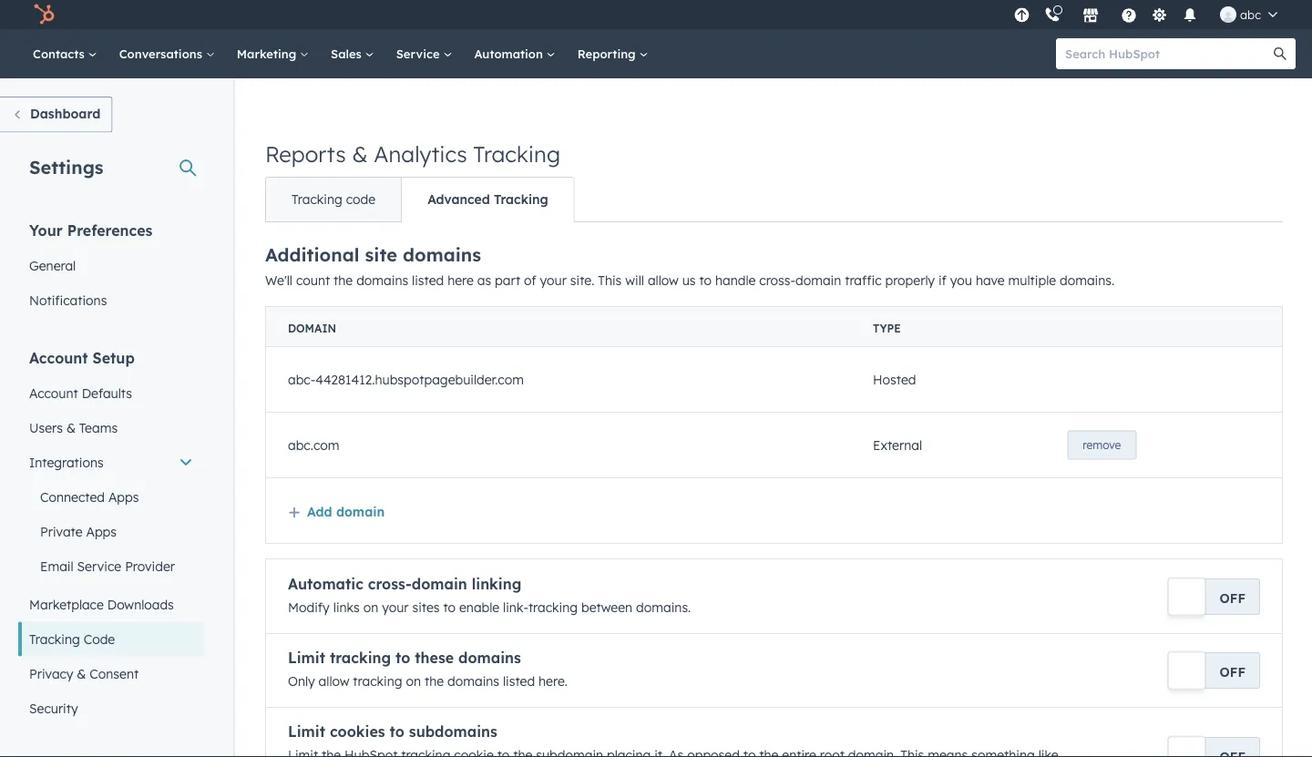 Task type: vqa. For each thing, say whether or not it's contained in the screenshot.
the bottom AND
no



Task type: locate. For each thing, give the bounding box(es) containing it.
on inside limit tracking to these domains only allow tracking on the domains listed here.
[[406, 674, 421, 690]]

cross-
[[760, 273, 796, 289], [368, 575, 412, 593]]

service
[[396, 46, 443, 61], [77, 558, 121, 574]]

& for teams
[[66, 420, 76, 436]]

0 vertical spatial tracking
[[529, 600, 578, 616]]

2 vertical spatial tracking
[[353, 674, 403, 690]]

search button
[[1265, 38, 1296, 69]]

& right users
[[66, 420, 76, 436]]

to left these
[[396, 649, 411, 667]]

tracking code
[[292, 191, 376, 207]]

preferences
[[67, 221, 153, 239]]

email service provider link
[[18, 549, 204, 584]]

marketplaces image
[[1083, 8, 1099, 25]]

0 vertical spatial &
[[352, 140, 368, 168]]

2 vertical spatial &
[[77, 666, 86, 682]]

modify
[[288, 600, 330, 616]]

dashboard
[[30, 106, 101, 122]]

0 horizontal spatial listed
[[412, 273, 444, 289]]

notifications button
[[1175, 0, 1206, 29]]

marketing
[[237, 46, 300, 61]]

0 horizontal spatial allow
[[319, 674, 350, 690]]

allow left us
[[648, 273, 679, 289]]

on inside automatic cross-domain linking modify links on your sites to enable link-tracking between domains.
[[363, 600, 379, 616]]

account defaults
[[29, 385, 132, 401]]

additional
[[265, 243, 360, 266]]

1 vertical spatial off
[[1220, 664, 1246, 680]]

0 horizontal spatial service
[[77, 558, 121, 574]]

&
[[352, 140, 368, 168], [66, 420, 76, 436], [77, 666, 86, 682]]

advanced
[[428, 191, 490, 207]]

setup
[[93, 349, 135, 367]]

privacy
[[29, 666, 73, 682]]

0 vertical spatial cross-
[[760, 273, 796, 289]]

1 vertical spatial cross-
[[368, 575, 412, 593]]

apps for connected apps
[[108, 489, 139, 505]]

0 vertical spatial domains.
[[1060, 273, 1115, 289]]

reporting
[[578, 46, 639, 61]]

account up users
[[29, 385, 78, 401]]

0 horizontal spatial &
[[66, 420, 76, 436]]

tracking inside automatic cross-domain linking modify links on your sites to enable link-tracking between domains.
[[529, 600, 578, 616]]

allow right only
[[319, 674, 350, 690]]

the inside additional site domains we'll count the domains listed here as part of your site. this will allow us to handle cross-domain traffic properly if you have multiple domains.
[[334, 273, 353, 289]]

limit
[[288, 649, 325, 667], [288, 723, 325, 741]]

& for analytics
[[352, 140, 368, 168]]

abc-44281412.hubspotpagebuilder.com
[[288, 372, 524, 388]]

1 vertical spatial domain
[[336, 504, 385, 520]]

connected apps
[[40, 489, 139, 505]]

1 horizontal spatial on
[[406, 674, 421, 690]]

cookies
[[330, 723, 385, 741]]

domains
[[403, 243, 481, 266], [357, 273, 409, 289], [459, 649, 521, 667], [448, 674, 500, 690]]

your left sites
[[382, 600, 409, 616]]

tracking left code
[[292, 191, 343, 207]]

tracking right advanced
[[494, 191, 549, 207]]

1 limit from the top
[[288, 649, 325, 667]]

remove button
[[1068, 431, 1137, 460]]

domain
[[288, 322, 336, 335]]

type
[[873, 322, 901, 335]]

apps
[[108, 489, 139, 505], [86, 524, 117, 540]]

integrations button
[[18, 445, 204, 480]]

apps for private apps
[[86, 524, 117, 540]]

automatic cross-domain linking modify links on your sites to enable link-tracking between domains.
[[288, 575, 691, 616]]

0 horizontal spatial cross-
[[368, 575, 412, 593]]

0 horizontal spatial on
[[363, 600, 379, 616]]

2 horizontal spatial &
[[352, 140, 368, 168]]

0 vertical spatial apps
[[108, 489, 139, 505]]

0 vertical spatial the
[[334, 273, 353, 289]]

apps inside the private apps link
[[86, 524, 117, 540]]

0 vertical spatial off
[[1220, 590, 1246, 606]]

domains. inside automatic cross-domain linking modify links on your sites to enable link-tracking between domains.
[[636, 600, 691, 616]]

limit up only
[[288, 649, 325, 667]]

abc button
[[1210, 0, 1289, 29]]

to right sites
[[443, 600, 456, 616]]

cross- right automatic at the left of the page
[[368, 575, 412, 593]]

0 horizontal spatial the
[[334, 273, 353, 289]]

0 vertical spatial on
[[363, 600, 379, 616]]

0 vertical spatial your
[[540, 273, 567, 289]]

hubspot image
[[33, 4, 55, 26]]

2 horizontal spatial domain
[[796, 273, 842, 289]]

have
[[976, 273, 1005, 289]]

add domain
[[307, 504, 385, 520]]

notifications image
[[1182, 8, 1199, 25]]

marketplace
[[29, 597, 104, 613]]

advanced tracking link
[[401, 178, 574, 222]]

domain right add
[[336, 504, 385, 520]]

listed left here
[[412, 273, 444, 289]]

domains. right multiple
[[1060, 273, 1115, 289]]

0 horizontal spatial your
[[382, 600, 409, 616]]

users & teams link
[[18, 411, 204, 445]]

you
[[951, 273, 973, 289]]

1 vertical spatial limit
[[288, 723, 325, 741]]

service link
[[385, 29, 463, 78]]

2 vertical spatial domain
[[412, 575, 467, 593]]

1 vertical spatial service
[[77, 558, 121, 574]]

listed inside additional site domains we'll count the domains listed here as part of your site. this will allow us to handle cross-domain traffic properly if you have multiple domains.
[[412, 273, 444, 289]]

0 vertical spatial domain
[[796, 273, 842, 289]]

tracking up limit cookies to subdomains
[[353, 674, 403, 690]]

0 vertical spatial account
[[29, 349, 88, 367]]

2 off from the top
[[1220, 664, 1246, 680]]

email service provider
[[40, 558, 175, 574]]

service right "sales" link
[[396, 46, 443, 61]]

advanced tracking
[[428, 191, 549, 207]]

to right us
[[700, 273, 712, 289]]

the right count
[[334, 273, 353, 289]]

1 horizontal spatial &
[[77, 666, 86, 682]]

tracking up privacy
[[29, 631, 80, 647]]

1 vertical spatial &
[[66, 420, 76, 436]]

to
[[700, 273, 712, 289], [443, 600, 456, 616], [396, 649, 411, 667], [390, 723, 405, 741]]

1 horizontal spatial allow
[[648, 273, 679, 289]]

subdomains
[[409, 723, 498, 741]]

service down the private apps link
[[77, 558, 121, 574]]

linking
[[472, 575, 522, 593]]

tracking inside tracking code link
[[29, 631, 80, 647]]

as
[[477, 273, 492, 289]]

help image
[[1121, 8, 1138, 25]]

sales
[[331, 46, 365, 61]]

external
[[873, 437, 923, 453]]

downloads
[[107, 597, 174, 613]]

1 vertical spatial apps
[[86, 524, 117, 540]]

domains down enable
[[459, 649, 521, 667]]

domains.
[[1060, 273, 1115, 289], [636, 600, 691, 616]]

link-
[[503, 600, 529, 616]]

1 horizontal spatial your
[[540, 273, 567, 289]]

0 vertical spatial listed
[[412, 273, 444, 289]]

1 horizontal spatial service
[[396, 46, 443, 61]]

tracking
[[529, 600, 578, 616], [330, 649, 391, 667], [353, 674, 403, 690]]

1 vertical spatial on
[[406, 674, 421, 690]]

limit down only
[[288, 723, 325, 741]]

1 vertical spatial the
[[425, 674, 444, 690]]

navigation
[[265, 177, 575, 222]]

users & teams
[[29, 420, 118, 436]]

domain inside additional site domains we'll count the domains listed here as part of your site. this will allow us to handle cross-domain traffic properly if you have multiple domains.
[[796, 273, 842, 289]]

private apps link
[[18, 515, 204, 549]]

limit for limit tracking to these domains only allow tracking on the domains listed here.
[[288, 649, 325, 667]]

general
[[29, 258, 76, 273]]

us
[[682, 273, 696, 289]]

1 vertical spatial allow
[[319, 674, 350, 690]]

44281412.hubspotpagebuilder.com
[[316, 372, 524, 388]]

domain up sites
[[412, 575, 467, 593]]

domain inside automatic cross-domain linking modify links on your sites to enable link-tracking between domains.
[[412, 575, 467, 593]]

0 vertical spatial service
[[396, 46, 443, 61]]

Search HubSpot search field
[[1057, 38, 1280, 69]]

account for account setup
[[29, 349, 88, 367]]

your right 'of'
[[540, 273, 567, 289]]

2 limit from the top
[[288, 723, 325, 741]]

0 vertical spatial limit
[[288, 649, 325, 667]]

& up code
[[352, 140, 368, 168]]

1 horizontal spatial domains.
[[1060, 273, 1115, 289]]

apps inside connected apps link
[[108, 489, 139, 505]]

security
[[29, 701, 78, 716]]

listed left here.
[[503, 674, 535, 690]]

1 vertical spatial your
[[382, 600, 409, 616]]

apps down integrations button
[[108, 489, 139, 505]]

& right privacy
[[77, 666, 86, 682]]

allow inside limit tracking to these domains only allow tracking on the domains listed here.
[[319, 674, 350, 690]]

0 horizontal spatial domain
[[336, 504, 385, 520]]

these
[[415, 649, 454, 667]]

1 vertical spatial listed
[[503, 674, 535, 690]]

users
[[29, 420, 63, 436]]

1 horizontal spatial cross-
[[760, 273, 796, 289]]

tracking
[[473, 140, 561, 168], [292, 191, 343, 207], [494, 191, 549, 207], [29, 631, 80, 647]]

gary orlando image
[[1221, 6, 1237, 23]]

the
[[334, 273, 353, 289], [425, 674, 444, 690]]

domains down site
[[357, 273, 409, 289]]

apps up email service provider
[[86, 524, 117, 540]]

properly
[[886, 273, 935, 289]]

tracking code link
[[266, 178, 401, 222]]

2 account from the top
[[29, 385, 78, 401]]

tracking down links
[[330, 649, 391, 667]]

1 off from the top
[[1220, 590, 1246, 606]]

tracking code link
[[18, 622, 204, 657]]

allow
[[648, 273, 679, 289], [319, 674, 350, 690]]

your
[[540, 273, 567, 289], [382, 600, 409, 616]]

tracking left between
[[529, 600, 578, 616]]

1 horizontal spatial domain
[[412, 575, 467, 593]]

to right cookies on the bottom left of the page
[[390, 723, 405, 741]]

abc
[[1241, 7, 1262, 22]]

0 vertical spatial allow
[[648, 273, 679, 289]]

cross- right the handle
[[760, 273, 796, 289]]

1 account from the top
[[29, 349, 88, 367]]

domains. right between
[[636, 600, 691, 616]]

domain left traffic
[[796, 273, 842, 289]]

cross- inside additional site domains we'll count the domains listed here as part of your site. this will allow us to handle cross-domain traffic properly if you have multiple domains.
[[760, 273, 796, 289]]

abc-
[[288, 372, 316, 388]]

1 vertical spatial domains.
[[636, 600, 691, 616]]

0 horizontal spatial domains.
[[636, 600, 691, 616]]

general link
[[18, 248, 204, 283]]

listed
[[412, 273, 444, 289], [503, 674, 535, 690]]

limit tracking to these domains only allow tracking on the domains listed here.
[[288, 649, 568, 690]]

1 vertical spatial account
[[29, 385, 78, 401]]

1 horizontal spatial listed
[[503, 674, 535, 690]]

multiple
[[1009, 273, 1057, 289]]

on right links
[[363, 600, 379, 616]]

settings image
[[1152, 8, 1168, 24]]

1 horizontal spatial the
[[425, 674, 444, 690]]

on down these
[[406, 674, 421, 690]]

limit inside limit tracking to these domains only allow tracking on the domains listed here.
[[288, 649, 325, 667]]

upgrade image
[[1014, 8, 1031, 24]]

the down these
[[425, 674, 444, 690]]

automatic
[[288, 575, 364, 593]]

account setup element
[[18, 348, 204, 726]]

account up account defaults
[[29, 349, 88, 367]]

analytics
[[374, 140, 467, 168]]



Task type: describe. For each thing, give the bounding box(es) containing it.
listed inside limit tracking to these domains only allow tracking on the domains listed here.
[[503, 674, 535, 690]]

domains. inside additional site domains we'll count the domains listed here as part of your site. this will allow us to handle cross-domain traffic properly if you have multiple domains.
[[1060, 273, 1115, 289]]

& for consent
[[77, 666, 86, 682]]

limit for limit cookies to subdomains
[[288, 723, 325, 741]]

marketplace downloads link
[[18, 588, 204, 622]]

your inside additional site domains we'll count the domains listed here as part of your site. this will allow us to handle cross-domain traffic properly if you have multiple domains.
[[540, 273, 567, 289]]

site
[[365, 243, 397, 266]]

enable
[[459, 600, 500, 616]]

between
[[582, 600, 633, 616]]

privacy & consent
[[29, 666, 139, 682]]

we'll
[[265, 273, 293, 289]]

account defaults link
[[18, 376, 204, 411]]

here.
[[539, 674, 568, 690]]

sales link
[[320, 29, 385, 78]]

settings link
[[1149, 5, 1171, 24]]

navigation containing tracking code
[[265, 177, 575, 222]]

site.
[[571, 273, 595, 289]]

reporting link
[[567, 29, 659, 78]]

consent
[[90, 666, 139, 682]]

domains down these
[[448, 674, 500, 690]]

automation
[[474, 46, 547, 61]]

account for account defaults
[[29, 385, 78, 401]]

help button
[[1114, 0, 1145, 29]]

only
[[288, 674, 315, 690]]

add domain button
[[288, 504, 385, 520]]

search image
[[1274, 47, 1287, 60]]

reports
[[265, 140, 346, 168]]

connected
[[40, 489, 105, 505]]

your preferences
[[29, 221, 153, 239]]

will
[[626, 273, 644, 289]]

hosted
[[873, 372, 917, 388]]

dashboard link
[[0, 97, 112, 133]]

count
[[296, 273, 330, 289]]

code
[[84, 631, 115, 647]]

marketplaces button
[[1072, 0, 1110, 29]]

if
[[939, 273, 947, 289]]

contacts
[[33, 46, 88, 61]]

to inside limit tracking to these domains only allow tracking on the domains listed here.
[[396, 649, 411, 667]]

links
[[333, 600, 360, 616]]

to inside additional site domains we'll count the domains listed here as part of your site. this will allow us to handle cross-domain traffic properly if you have multiple domains.
[[700, 273, 712, 289]]

of
[[524, 273, 537, 289]]

traffic
[[845, 273, 882, 289]]

conversations link
[[108, 29, 226, 78]]

allow inside additional site domains we'll count the domains listed here as part of your site. this will allow us to handle cross-domain traffic properly if you have multiple domains.
[[648, 273, 679, 289]]

sites
[[412, 600, 440, 616]]

abc menu
[[1009, 0, 1291, 29]]

your
[[29, 221, 63, 239]]

to inside automatic cross-domain linking modify links on your sites to enable link-tracking between domains.
[[443, 600, 456, 616]]

tracking code
[[29, 631, 115, 647]]

1 vertical spatial tracking
[[330, 649, 391, 667]]

code
[[346, 191, 376, 207]]

the inside limit tracking to these domains only allow tracking on the domains listed here.
[[425, 674, 444, 690]]

tracking inside advanced tracking link
[[494, 191, 549, 207]]

marketing link
[[226, 29, 320, 78]]

automation link
[[463, 29, 567, 78]]

account setup
[[29, 349, 135, 367]]

tracking up advanced tracking
[[473, 140, 561, 168]]

privacy & consent link
[[18, 657, 204, 691]]

handle
[[716, 273, 756, 289]]

private
[[40, 524, 83, 540]]

defaults
[[82, 385, 132, 401]]

domains up here
[[403, 243, 481, 266]]

here
[[448, 273, 474, 289]]

cross- inside automatic cross-domain linking modify links on your sites to enable link-tracking between domains.
[[368, 575, 412, 593]]

upgrade link
[[1011, 5, 1034, 24]]

service inside account setup element
[[77, 558, 121, 574]]

conversations
[[119, 46, 206, 61]]

tracking inside tracking code link
[[292, 191, 343, 207]]

provider
[[125, 558, 175, 574]]

your inside automatic cross-domain linking modify links on your sites to enable link-tracking between domains.
[[382, 600, 409, 616]]

notifications
[[29, 292, 107, 308]]

additional site domains we'll count the domains listed here as part of your site. this will allow us to handle cross-domain traffic properly if you have multiple domains.
[[265, 243, 1115, 289]]

limit cookies to subdomains
[[288, 723, 498, 741]]

calling icon image
[[1045, 7, 1061, 23]]

private apps
[[40, 524, 117, 540]]

calling icon button
[[1037, 3, 1068, 27]]

remove
[[1083, 438, 1121, 452]]

this
[[598, 273, 622, 289]]

settings
[[29, 155, 103, 178]]

off for automatic cross-domain linking
[[1220, 590, 1246, 606]]

integrations
[[29, 454, 104, 470]]

reports & analytics tracking
[[265, 140, 561, 168]]

abc.com
[[288, 437, 340, 453]]

contacts link
[[22, 29, 108, 78]]

off for limit tracking to these domains
[[1220, 664, 1246, 680]]

security link
[[18, 691, 204, 726]]

notifications link
[[18, 283, 204, 318]]

your preferences element
[[18, 220, 204, 318]]

teams
[[79, 420, 118, 436]]

email
[[40, 558, 73, 574]]

marketplace downloads
[[29, 597, 174, 613]]

hubspot link
[[22, 4, 68, 26]]



